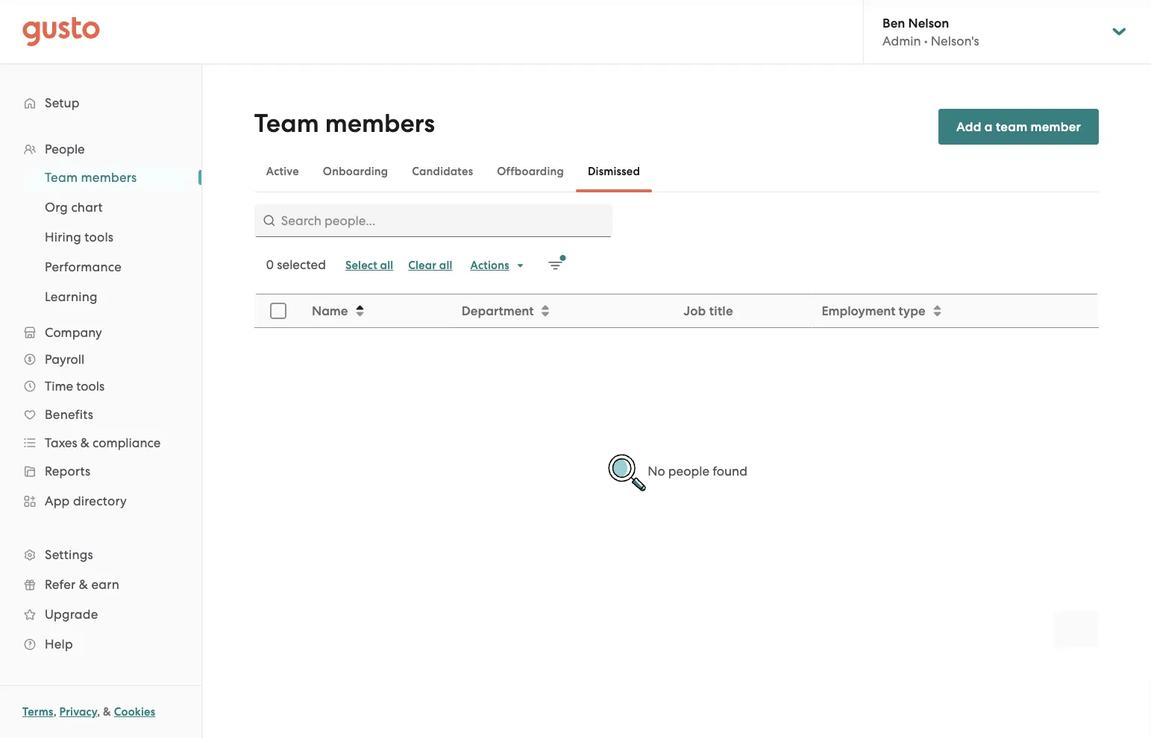 Task type: vqa. For each thing, say whether or not it's contained in the screenshot.
We associated with All
no



Task type: describe. For each thing, give the bounding box(es) containing it.
add
[[957, 119, 982, 134]]

people
[[45, 142, 85, 157]]

taxes & compliance button
[[15, 430, 187, 457]]

job
[[684, 303, 706, 319]]

taxes
[[45, 436, 77, 451]]

0 selected
[[266, 257, 326, 272]]

time
[[45, 379, 73, 394]]

company
[[45, 325, 102, 340]]

employment type
[[822, 303, 926, 319]]

0 vertical spatial team
[[254, 109, 319, 139]]

refer & earn link
[[15, 572, 187, 598]]

hiring
[[45, 230, 81, 245]]

add a team member
[[957, 119, 1081, 134]]

job title
[[684, 303, 733, 319]]

home image
[[22, 17, 100, 47]]

clear all
[[408, 259, 453, 272]]

actions
[[470, 259, 509, 272]]

org
[[45, 200, 68, 215]]

dismissed button
[[576, 154, 652, 190]]

ben nelson admin • nelson's
[[883, 15, 979, 48]]

app
[[45, 494, 70, 509]]

directory
[[73, 494, 127, 509]]

people button
[[15, 136, 187, 163]]

employment
[[822, 303, 896, 319]]

privacy
[[59, 706, 97, 719]]

select all
[[345, 259, 393, 272]]

payroll
[[45, 352, 84, 367]]

chart
[[71, 200, 103, 215]]

nelson
[[909, 15, 949, 30]]

2 , from the left
[[97, 706, 100, 719]]

learning
[[45, 290, 98, 304]]

cookies
[[114, 706, 155, 719]]

new notifications image
[[548, 255, 566, 273]]

benefits
[[45, 407, 93, 422]]

performance
[[45, 260, 122, 275]]

0
[[266, 257, 274, 272]]

onboarding
[[323, 165, 388, 178]]

people
[[668, 464, 710, 479]]

members inside gusto navigation 'element'
[[81, 170, 137, 185]]

time tools button
[[15, 373, 187, 400]]

tools for hiring tools
[[85, 230, 114, 245]]

0 vertical spatial team members
[[254, 109, 435, 139]]

privacy link
[[59, 706, 97, 719]]

offboarding button
[[485, 154, 576, 190]]

active
[[266, 165, 299, 178]]

& for earn
[[79, 578, 88, 592]]

nelson's
[[931, 33, 979, 48]]

tools for time tools
[[76, 379, 105, 394]]

a
[[985, 119, 993, 134]]

team
[[996, 119, 1028, 134]]

reports link
[[15, 458, 187, 485]]

onboarding button
[[311, 154, 400, 190]]

clear all button
[[401, 254, 460, 278]]

time tools
[[45, 379, 105, 394]]

refer
[[45, 578, 76, 592]]

learning link
[[27, 284, 187, 310]]

ben
[[883, 15, 905, 30]]



Task type: locate. For each thing, give the bounding box(es) containing it.
team members
[[254, 109, 435, 139], [45, 170, 137, 185]]

0 horizontal spatial all
[[380, 259, 393, 272]]

no people found
[[648, 464, 748, 479]]

team members down people dropdown button
[[45, 170, 137, 185]]

tools down payroll dropdown button
[[76, 379, 105, 394]]

team members inside list
[[45, 170, 137, 185]]

add a team member button
[[939, 109, 1099, 145]]

1 , from the left
[[53, 706, 57, 719]]

& left earn
[[79, 578, 88, 592]]

company button
[[15, 319, 187, 346]]

setup
[[45, 96, 80, 110]]

team members link
[[27, 164, 187, 191]]

1 list from the top
[[0, 136, 201, 660]]

upgrade
[[45, 607, 98, 622]]

tools
[[85, 230, 114, 245], [76, 379, 105, 394]]

terms link
[[22, 706, 53, 719]]

offboarding
[[497, 165, 564, 178]]

& right taxes at the left bottom
[[80, 436, 89, 451]]

& left 'cookies' button
[[103, 706, 111, 719]]

org chart link
[[27, 194, 187, 221]]

1 horizontal spatial ,
[[97, 706, 100, 719]]

1 vertical spatial team members
[[45, 170, 137, 185]]

& inside dropdown button
[[80, 436, 89, 451]]

all right select
[[380, 259, 393, 272]]

0 horizontal spatial members
[[81, 170, 137, 185]]

team down people
[[45, 170, 78, 185]]

member
[[1031, 119, 1081, 134]]

help link
[[15, 631, 187, 658]]

tools inside dropdown button
[[76, 379, 105, 394]]

list containing people
[[0, 136, 201, 660]]

0 horizontal spatial team
[[45, 170, 78, 185]]

0 vertical spatial members
[[325, 109, 435, 139]]

team inside list
[[45, 170, 78, 185]]

members up onboarding button
[[325, 109, 435, 139]]

app directory link
[[15, 488, 187, 515]]

, left 'cookies' button
[[97, 706, 100, 719]]

org chart
[[45, 200, 103, 215]]

list
[[0, 136, 201, 660], [0, 163, 201, 312]]

settings
[[45, 548, 93, 563]]

1 horizontal spatial team
[[254, 109, 319, 139]]

0 horizontal spatial team members
[[45, 170, 137, 185]]

1 horizontal spatial members
[[325, 109, 435, 139]]

benefits link
[[15, 401, 187, 428]]

team members tab list
[[254, 151, 1099, 193]]

team members up onboarding button
[[254, 109, 435, 139]]

clear
[[408, 259, 437, 272]]

taxes & compliance
[[45, 436, 161, 451]]

compliance
[[93, 436, 161, 451]]

earn
[[91, 578, 119, 592]]

0 vertical spatial tools
[[85, 230, 114, 245]]

2 all from the left
[[439, 259, 453, 272]]

settings link
[[15, 542, 187, 569]]

payroll button
[[15, 346, 187, 373]]

active button
[[254, 154, 311, 190]]

0 horizontal spatial ,
[[53, 706, 57, 719]]

department button
[[452, 295, 674, 327]]

1 vertical spatial &
[[79, 578, 88, 592]]

actions button
[[463, 254, 533, 278]]

help
[[45, 637, 73, 652]]

title
[[709, 303, 733, 319]]

tools down org chart link
[[85, 230, 114, 245]]

0 vertical spatial &
[[80, 436, 89, 451]]

setup link
[[15, 90, 187, 116]]

type
[[899, 303, 926, 319]]

name button
[[303, 295, 451, 327]]

list containing team members
[[0, 163, 201, 312]]

2 vertical spatial &
[[103, 706, 111, 719]]

candidates
[[412, 165, 473, 178]]

members
[[325, 109, 435, 139], [81, 170, 137, 185]]

1 vertical spatial tools
[[76, 379, 105, 394]]

,
[[53, 706, 57, 719], [97, 706, 100, 719]]

employment type button
[[813, 295, 1099, 327]]

all inside button
[[380, 259, 393, 272]]

hiring tools link
[[27, 224, 187, 251]]

found
[[713, 464, 748, 479]]

all for select all
[[380, 259, 393, 272]]

Search people... field
[[254, 204, 612, 237]]

reports
[[45, 464, 91, 479]]

1 horizontal spatial team members
[[254, 109, 435, 139]]

select
[[345, 259, 377, 272]]

terms , privacy , & cookies
[[22, 706, 155, 719]]

selected
[[277, 257, 326, 272]]

performance link
[[27, 254, 187, 281]]

refer & earn
[[45, 578, 119, 592]]

gusto navigation element
[[0, 64, 201, 684]]

app directory
[[45, 494, 127, 509]]

2 list from the top
[[0, 163, 201, 312]]

0 selected status
[[266, 257, 326, 272]]

all right clear
[[439, 259, 453, 272]]

candidates button
[[400, 154, 485, 190]]

1 vertical spatial members
[[81, 170, 137, 185]]

members down people dropdown button
[[81, 170, 137, 185]]

terms
[[22, 706, 53, 719]]

name
[[312, 303, 348, 319]]

1 vertical spatial team
[[45, 170, 78, 185]]

admin
[[883, 33, 921, 48]]

select all button
[[338, 254, 401, 278]]

& for compliance
[[80, 436, 89, 451]]

1 all from the left
[[380, 259, 393, 272]]

•
[[924, 33, 928, 48]]

Select all rows on this page checkbox
[[262, 295, 295, 328]]

1 horizontal spatial all
[[439, 259, 453, 272]]

hiring tools
[[45, 230, 114, 245]]

all for clear all
[[439, 259, 453, 272]]

team up active
[[254, 109, 319, 139]]

&
[[80, 436, 89, 451], [79, 578, 88, 592], [103, 706, 111, 719]]

upgrade link
[[15, 601, 187, 628]]

department
[[461, 303, 534, 319]]

all inside button
[[439, 259, 453, 272]]

cookies button
[[114, 704, 155, 722]]

no
[[648, 464, 665, 479]]

, left privacy on the bottom
[[53, 706, 57, 719]]

all
[[380, 259, 393, 272], [439, 259, 453, 272]]

team
[[254, 109, 319, 139], [45, 170, 78, 185]]

dismissed
[[588, 165, 640, 178]]



